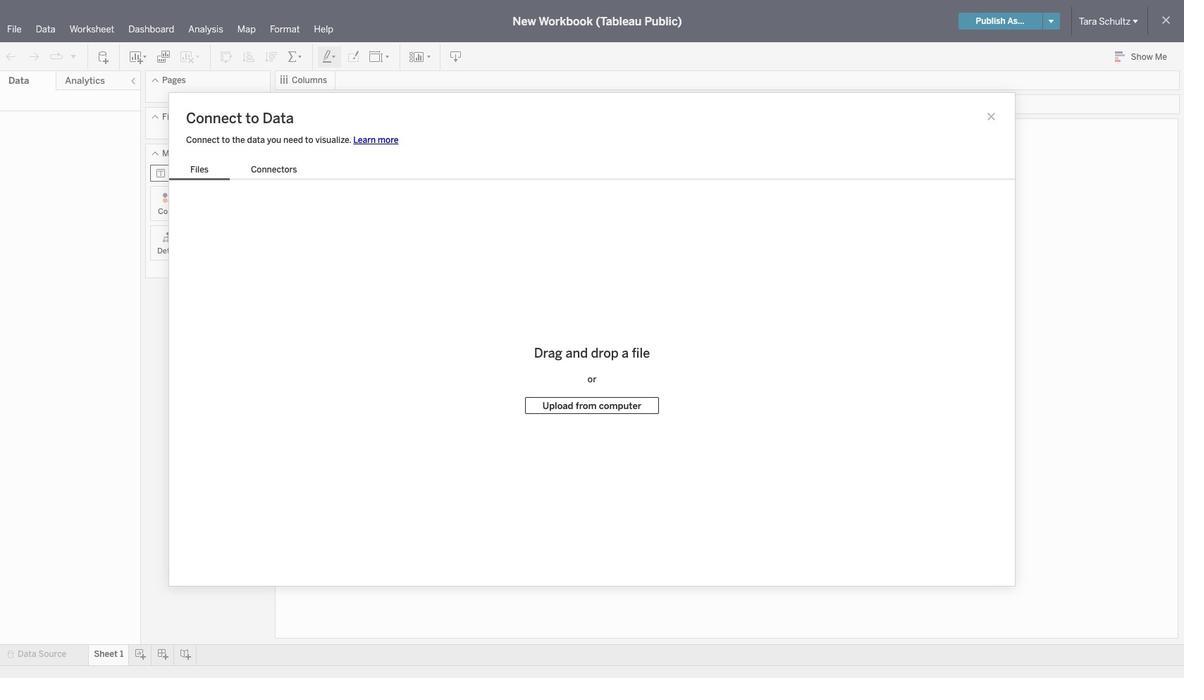 Task type: vqa. For each thing, say whether or not it's contained in the screenshot.
New Worksheet icon at the top left
yes



Task type: locate. For each thing, give the bounding box(es) containing it.
show/hide cards image
[[409, 50, 431, 64]]

sort ascending image
[[242, 50, 256, 64]]

new data source image
[[97, 50, 111, 64]]

list box
[[169, 162, 318, 180]]

replay animation image
[[69, 52, 78, 60]]

totals image
[[287, 50, 304, 64]]

new worksheet image
[[128, 50, 148, 64]]

fit image
[[369, 50, 391, 64]]



Task type: describe. For each thing, give the bounding box(es) containing it.
replay animation image
[[49, 50, 63, 64]]

highlight image
[[321, 50, 338, 64]]

clear sheet image
[[179, 50, 202, 64]]

sort descending image
[[264, 50, 278, 64]]

duplicate image
[[156, 50, 171, 64]]

format workbook image
[[346, 50, 360, 64]]

redo image
[[27, 50, 41, 64]]

undo image
[[4, 50, 18, 64]]

collapse image
[[129, 77, 137, 85]]

swap rows and columns image
[[219, 50, 233, 64]]

download image
[[449, 50, 463, 64]]



